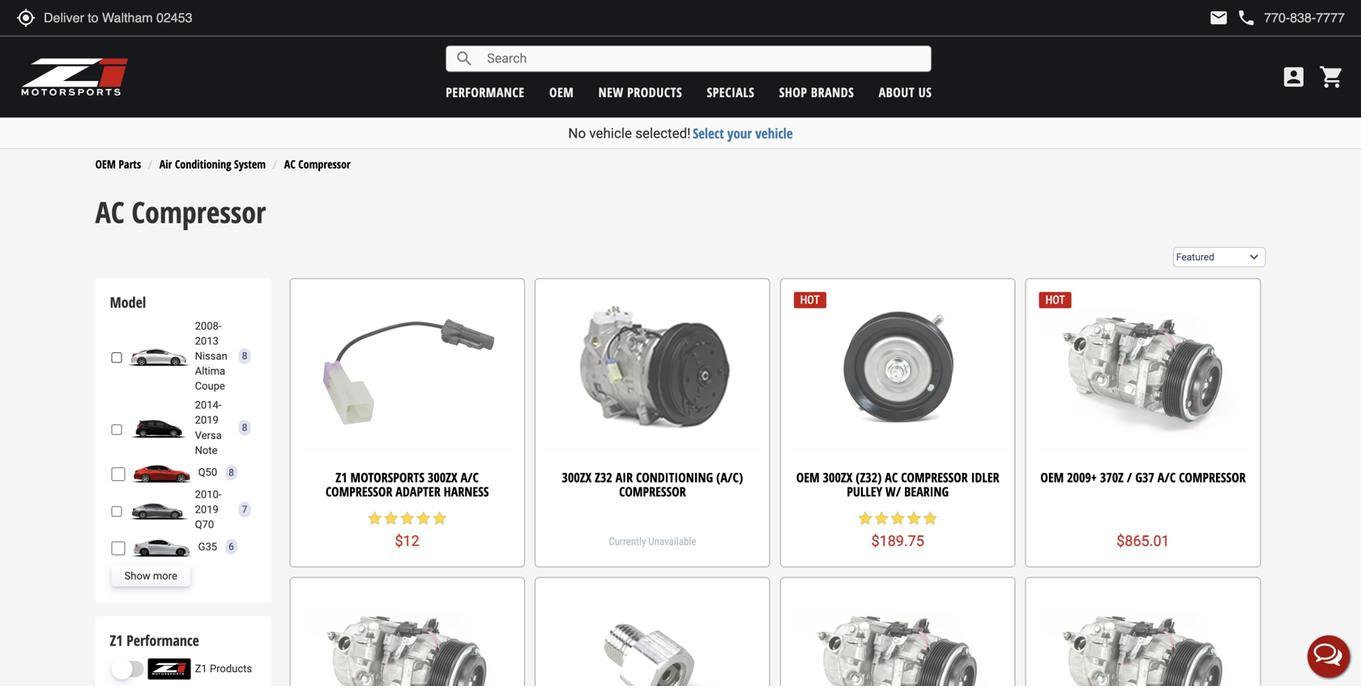 Task type: locate. For each thing, give the bounding box(es) containing it.
conditioning
[[175, 156, 231, 172], [636, 469, 713, 486]]

0 vertical spatial air
[[159, 156, 172, 172]]

currently
[[609, 536, 646, 548]]

us
[[919, 83, 932, 101]]

2019 down 2010-
[[195, 504, 219, 516]]

bearing
[[905, 483, 949, 501]]

1 vertical spatial air
[[616, 469, 633, 486]]

air
[[159, 156, 172, 172], [616, 469, 633, 486]]

0 vertical spatial z1
[[336, 469, 347, 486]]

1 vertical spatial 2019
[[195, 504, 219, 516]]

oem left the pulley
[[797, 469, 820, 486]]

1 vertical spatial null image
[[126, 499, 191, 521]]

shop brands
[[779, 83, 854, 101]]

2 2019 from the top
[[195, 504, 219, 516]]

3 300zx from the left
[[823, 469, 853, 486]]

1 horizontal spatial air
[[616, 469, 633, 486]]

g35
[[198, 541, 217, 553]]

10 star from the left
[[923, 511, 939, 527]]

ac compressor
[[284, 156, 351, 172], [95, 192, 266, 232]]

2 a/c from the left
[[1158, 469, 1176, 486]]

0 vertical spatial ac compressor
[[284, 156, 351, 172]]

2019 inside 2014- 2019 versa note
[[195, 414, 219, 426]]

shop
[[779, 83, 808, 101]]

mail link
[[1210, 8, 1229, 28]]

nissan altima coupe cl32 2008 2009 2010 2011 2012 2013 qr25de vq35de 2.5l 3.5l s sr se z1 motorsports image
[[126, 346, 191, 367]]

z1 for motorsports
[[336, 469, 347, 486]]

about
[[879, 83, 915, 101]]

2 vertical spatial ac
[[885, 469, 898, 486]]

5 star from the left
[[432, 511, 448, 527]]

account_box link
[[1277, 64, 1311, 90]]

$865.01
[[1117, 533, 1170, 550]]

$189.75
[[872, 533, 925, 550]]

a/c
[[461, 469, 479, 486], [1158, 469, 1176, 486]]

None checkbox
[[112, 351, 122, 365], [112, 423, 122, 437], [112, 542, 125, 556], [112, 351, 122, 365], [112, 423, 122, 437], [112, 542, 125, 556]]

w/
[[886, 483, 901, 501]]

1 300zx from the left
[[428, 469, 458, 486]]

1 horizontal spatial conditioning
[[636, 469, 713, 486]]

new products
[[599, 83, 683, 101]]

adapter
[[396, 483, 441, 501]]

0 horizontal spatial 300zx
[[428, 469, 458, 486]]

idler
[[971, 469, 1000, 486]]

0 horizontal spatial vehicle
[[590, 125, 632, 141]]

2019 down 2014-
[[195, 414, 219, 426]]

oem inside oem 300zx (z32) ac compressor idler pulley w/ bearing
[[797, 469, 820, 486]]

null image
[[126, 418, 191, 439], [126, 499, 191, 521]]

1 horizontal spatial z1
[[195, 663, 207, 675]]

ac
[[284, 156, 296, 172], [95, 192, 124, 232], [885, 469, 898, 486]]

z1 left motorsports
[[336, 469, 347, 486]]

compressor inside z1 motorsports 300zx a/c compressor adapter harness
[[326, 483, 393, 501]]

vehicle right no
[[590, 125, 632, 141]]

2014-
[[195, 399, 222, 411]]

account_box
[[1281, 64, 1307, 90]]

no
[[568, 125, 586, 141]]

compressor left idler
[[901, 469, 968, 486]]

300zx z32 air conditioning (a/c) compressor
[[562, 469, 743, 501]]

altima
[[195, 365, 225, 377]]

0 horizontal spatial a/c
[[461, 469, 479, 486]]

oem
[[549, 83, 574, 101], [95, 156, 116, 172], [797, 469, 820, 486], [1041, 469, 1064, 486]]

8 right 2014- 2019 versa note
[[242, 422, 248, 434]]

vehicle right your
[[756, 124, 793, 143]]

oem left parts
[[95, 156, 116, 172]]

2 300zx from the left
[[562, 469, 592, 486]]

z1 left performance
[[110, 631, 123, 651]]

oem up no
[[549, 83, 574, 101]]

ac compressor link
[[284, 156, 351, 172]]

phone link
[[1237, 8, 1345, 28]]

1 vertical spatial z1
[[110, 631, 123, 651]]

compressor
[[298, 156, 351, 172], [132, 192, 266, 232], [901, 469, 968, 486], [1179, 469, 1246, 486], [326, 483, 393, 501], [619, 483, 686, 501]]

null image for q70
[[126, 499, 191, 521]]

8 right nissan
[[242, 351, 248, 362]]

null image up infiniti q50 sedan hybrid v37 2014 2015 2016 2017 2018 2019 2020 vq37vhr 2.0t 3.0t 3.7l red sport redsport vr30ddtt z1 motorsports image
[[126, 418, 191, 439]]

2 star from the left
[[383, 511, 399, 527]]

0 vertical spatial conditioning
[[175, 156, 231, 172]]

2019 inside 2010- 2019 q70
[[195, 504, 219, 516]]

note
[[195, 444, 218, 457]]

performance
[[127, 631, 199, 651]]

0 vertical spatial 2019
[[195, 414, 219, 426]]

new products link
[[599, 83, 683, 101]]

oem parts
[[95, 156, 141, 172]]

ac compressor right 'system'
[[284, 156, 351, 172]]

air right parts
[[159, 156, 172, 172]]

ac right 'system'
[[284, 156, 296, 172]]

2013
[[195, 335, 219, 347]]

2 vertical spatial z1
[[195, 663, 207, 675]]

2 horizontal spatial 300zx
[[823, 469, 853, 486]]

oem parts link
[[95, 156, 141, 172]]

0 horizontal spatial ac compressor
[[95, 192, 266, 232]]

2019
[[195, 414, 219, 426], [195, 504, 219, 516]]

conditioning inside 300zx z32 air conditioning (a/c) compressor
[[636, 469, 713, 486]]

z1 inside z1 motorsports 300zx a/c compressor adapter harness
[[336, 469, 347, 486]]

compressor right 'system'
[[298, 156, 351, 172]]

1 a/c from the left
[[461, 469, 479, 486]]

oem left 2009+
[[1041, 469, 1064, 486]]

1 vertical spatial ac
[[95, 192, 124, 232]]

z1 for products
[[195, 663, 207, 675]]

infiniti g35 coupe sedan v35 v36 skyline 2003 2004 2005 2006 2007 2008 3.5l vq35de revup rev up vq35hr z1 motorsports image
[[129, 537, 194, 558]]

0 horizontal spatial air
[[159, 156, 172, 172]]

1 horizontal spatial ac
[[284, 156, 296, 172]]

1 horizontal spatial a/c
[[1158, 469, 1176, 486]]

1 vertical spatial conditioning
[[636, 469, 713, 486]]

1 horizontal spatial 300zx
[[562, 469, 592, 486]]

null image down infiniti q50 sedan hybrid v37 2014 2015 2016 2017 2018 2019 2020 vq37vhr 2.0t 3.0t 3.7l red sport redsport vr30ddtt z1 motorsports image
[[126, 499, 191, 521]]

mail
[[1210, 8, 1229, 28]]

ac down oem parts
[[95, 192, 124, 232]]

1 vertical spatial ac compressor
[[95, 192, 266, 232]]

vehicle inside no vehicle selected! select your vehicle
[[590, 125, 632, 141]]

9 star from the left
[[906, 511, 923, 527]]

air conditioning system
[[159, 156, 266, 172]]

1 vertical spatial 8
[[242, 422, 248, 434]]

star
[[367, 511, 383, 527], [383, 511, 399, 527], [399, 511, 415, 527], [415, 511, 432, 527], [432, 511, 448, 527], [858, 511, 874, 527], [874, 511, 890, 527], [890, 511, 906, 527], [906, 511, 923, 527], [923, 511, 939, 527]]

8 right q50
[[229, 467, 234, 478]]

coupe
[[195, 380, 225, 392]]

conditioning left 'system'
[[175, 156, 231, 172]]

performance link
[[446, 83, 525, 101]]

star star star star star $189.75
[[858, 511, 939, 550]]

products
[[627, 83, 683, 101]]

vehicle
[[756, 124, 793, 143], [590, 125, 632, 141]]

system
[[234, 156, 266, 172]]

ac compressor down "air conditioning system" link
[[95, 192, 266, 232]]

z1
[[336, 469, 347, 486], [110, 631, 123, 651], [195, 663, 207, 675]]

1 null image from the top
[[126, 418, 191, 439]]

1 horizontal spatial ac compressor
[[284, 156, 351, 172]]

a/c right "g37"
[[1158, 469, 1176, 486]]

show more
[[124, 570, 177, 582]]

300zx right motorsports
[[428, 469, 458, 486]]

2008-
[[195, 320, 222, 332]]

about us
[[879, 83, 932, 101]]

compressor inside oem 300zx (z32) ac compressor idler pulley w/ bearing
[[901, 469, 968, 486]]

1 2019 from the top
[[195, 414, 219, 426]]

1 horizontal spatial vehicle
[[756, 124, 793, 143]]

g37
[[1136, 469, 1155, 486]]

mail phone
[[1210, 8, 1257, 28]]

None checkbox
[[112, 468, 125, 481], [112, 505, 122, 519], [112, 468, 125, 481], [112, 505, 122, 519]]

300zx left z32
[[562, 469, 592, 486]]

300zx left (z32) at the bottom right of the page
[[823, 469, 853, 486]]

air conditioning system link
[[159, 156, 266, 172]]

air right z32
[[616, 469, 633, 486]]

0 vertical spatial null image
[[126, 418, 191, 439]]

2019 for versa
[[195, 414, 219, 426]]

300zx
[[428, 469, 458, 486], [562, 469, 592, 486], [823, 469, 853, 486]]

compressor right "g37"
[[1179, 469, 1246, 486]]

show
[[124, 570, 150, 582]]

compressor up currently unavailable
[[619, 483, 686, 501]]

ac right (z32) at the bottom right of the page
[[885, 469, 898, 486]]

2 null image from the top
[[126, 499, 191, 521]]

compressor left adapter
[[326, 483, 393, 501]]

conditioning left (a/c)
[[636, 469, 713, 486]]

show more button
[[112, 566, 190, 587]]

oem for oem link
[[549, 83, 574, 101]]

q50
[[198, 467, 217, 479]]

300zx inside z1 motorsports 300zx a/c compressor adapter harness
[[428, 469, 458, 486]]

oem 2009+ 370z / g37 a/c compressor
[[1041, 469, 1246, 486]]

0 vertical spatial 8
[[242, 351, 248, 362]]

performance
[[446, 83, 525, 101]]

a/c right adapter
[[461, 469, 479, 486]]

8 for versa
[[242, 422, 248, 434]]

currently unavailable
[[609, 536, 697, 548]]

z1 left the products
[[195, 663, 207, 675]]

2 horizontal spatial z1
[[336, 469, 347, 486]]

0 horizontal spatial z1
[[110, 631, 123, 651]]

1 star from the left
[[367, 511, 383, 527]]

my_location
[[16, 8, 36, 28]]

2008- 2013 nissan altima coupe
[[195, 320, 227, 392]]

oem link
[[549, 83, 574, 101]]

select
[[693, 124, 724, 143]]

7
[[242, 504, 248, 516]]

0 vertical spatial ac
[[284, 156, 296, 172]]

2 horizontal spatial ac
[[885, 469, 898, 486]]



Task type: vqa. For each thing, say whether or not it's contained in the screenshot.


Task type: describe. For each thing, give the bounding box(es) containing it.
shopping_cart link
[[1315, 64, 1345, 90]]

select your vehicle link
[[693, 124, 793, 143]]

300zx inside 300zx z32 air conditioning (a/c) compressor
[[562, 469, 592, 486]]

Search search field
[[474, 46, 931, 71]]

oem for oem 2009+ 370z / g37 a/c compressor
[[1041, 469, 1064, 486]]

3 star from the left
[[399, 511, 415, 527]]

compressor inside 300zx z32 air conditioning (a/c) compressor
[[619, 483, 686, 501]]

z1 products
[[195, 663, 252, 675]]

2019 for q70
[[195, 504, 219, 516]]

6
[[229, 541, 234, 553]]

2014- 2019 versa note
[[195, 399, 222, 457]]

z1 motorsports logo image
[[20, 57, 129, 97]]

2010-
[[195, 489, 222, 501]]

versa
[[195, 429, 222, 442]]

0 horizontal spatial conditioning
[[175, 156, 231, 172]]

specials
[[707, 83, 755, 101]]

products
[[210, 663, 252, 675]]

a/c inside z1 motorsports 300zx a/c compressor adapter harness
[[461, 469, 479, 486]]

brands
[[811, 83, 854, 101]]

oem 300zx (z32) ac compressor idler pulley w/ bearing
[[797, 469, 1000, 501]]

infiniti q50 sedan hybrid v37 2014 2015 2016 2017 2018 2019 2020 vq37vhr 2.0t 3.0t 3.7l red sport redsport vr30ddtt z1 motorsports image
[[129, 462, 194, 483]]

null image for versa
[[126, 418, 191, 439]]

8 for nissan
[[242, 351, 248, 362]]

oem for oem parts
[[95, 156, 116, 172]]

harness
[[444, 483, 489, 501]]

z32
[[595, 469, 613, 486]]

about us link
[[879, 83, 932, 101]]

motorsports
[[351, 469, 425, 486]]

model
[[110, 293, 146, 312]]

oem for oem 300zx (z32) ac compressor idler pulley w/ bearing
[[797, 469, 820, 486]]

compressor down "air conditioning system" link
[[132, 192, 266, 232]]

shop brands link
[[779, 83, 854, 101]]

new
[[599, 83, 624, 101]]

ac inside oem 300zx (z32) ac compressor idler pulley w/ bearing
[[885, 469, 898, 486]]

z1 motorsports 300zx a/c compressor adapter harness
[[326, 469, 489, 501]]

(z32)
[[856, 469, 882, 486]]

shopping_cart
[[1320, 64, 1345, 90]]

370z
[[1101, 469, 1124, 486]]

phone
[[1237, 8, 1257, 28]]

/
[[1127, 469, 1133, 486]]

specials link
[[707, 83, 755, 101]]

pulley
[[847, 483, 883, 501]]

2 vertical spatial 8
[[229, 467, 234, 478]]

2009+
[[1068, 469, 1097, 486]]

6 star from the left
[[858, 511, 874, 527]]

4 star from the left
[[415, 511, 432, 527]]

7 star from the left
[[874, 511, 890, 527]]

(a/c)
[[717, 469, 743, 486]]

$12
[[395, 533, 420, 550]]

star star star star star $12
[[367, 511, 448, 550]]

8 star from the left
[[890, 511, 906, 527]]

selected!
[[636, 125, 691, 141]]

q70
[[195, 519, 214, 531]]

more
[[153, 570, 177, 582]]

2010- 2019 q70
[[195, 489, 222, 531]]

z1 performance
[[110, 631, 199, 651]]

0 horizontal spatial ac
[[95, 192, 124, 232]]

no vehicle selected! select your vehicle
[[568, 124, 793, 143]]

your
[[728, 124, 752, 143]]

search
[[455, 49, 474, 68]]

unavailable
[[649, 536, 697, 548]]

parts
[[119, 156, 141, 172]]

nissan
[[195, 350, 227, 362]]

300zx inside oem 300zx (z32) ac compressor idler pulley w/ bearing
[[823, 469, 853, 486]]

z1 for performance
[[110, 631, 123, 651]]

air inside 300zx z32 air conditioning (a/c) compressor
[[616, 469, 633, 486]]



